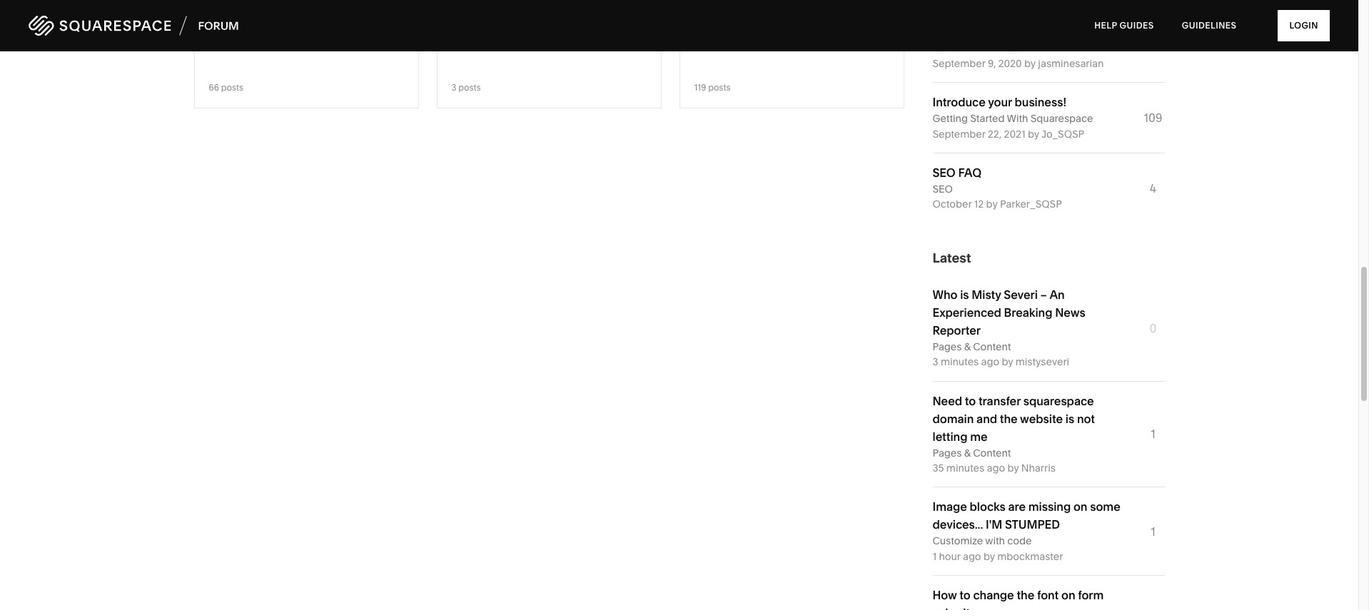 Task type: locate. For each thing, give the bounding box(es) containing it.
on inside image blocks are missing on some devices... i'm stumped customize with code 1 hour ago by mbockmaster
[[1074, 500, 1088, 514]]

0 vertical spatial pages & content link
[[933, 340, 1011, 353]]

mistyseveri link
[[1016, 356, 1070, 369]]

1 vertical spatial to
[[960, 589, 971, 603]]

2 vertical spatial 1
[[933, 550, 937, 563]]

september left 9,
[[933, 57, 986, 70]]

1 vertical spatial with
[[986, 535, 1005, 548]]

on right font
[[1062, 589, 1076, 603]]

who is misty severi – an experienced breaking news reporter pages & content 3 minutes ago by mistyseveri
[[933, 288, 1086, 369]]

the left font
[[1017, 589, 1035, 603]]

customize with code link up 9,
[[933, 42, 1032, 54]]

2 pages & content link from the top
[[933, 447, 1011, 460]]

0 vertical spatial &
[[964, 340, 971, 353]]

2 posts from the left
[[459, 82, 481, 93]]

3
[[452, 82, 457, 93], [933, 356, 939, 369]]

0 vertical spatial customize
[[933, 42, 983, 54]]

seo up 'october'
[[933, 183, 953, 196]]

content down who is misty severi – an experienced breaking news reporter 'link' on the right of page
[[973, 340, 1011, 353]]

online sellers link
[[209, 4, 404, 36]]

ago inside who is misty severi – an experienced breaking news reporter pages & content 3 minutes ago by mistyseveri
[[981, 356, 1000, 369]]

guides
[[1120, 20, 1154, 31]]

2 with from the top
[[986, 535, 1005, 548]]

content down "me"
[[973, 447, 1011, 460]]

119 posts
[[694, 82, 731, 93]]

who
[[933, 288, 958, 302]]

ago down "me"
[[987, 462, 1005, 475]]

1 inside image blocks are missing on some devices... i'm stumped customize with code 1 hour ago by mbockmaster
[[933, 550, 937, 563]]

3 posts
[[452, 82, 481, 93]]

image blocks are missing on some devices... i'm stumped customize with code 1 hour ago by mbockmaster
[[933, 500, 1121, 563]]

code inside image blocks are missing on some devices... i'm stumped customize with code 1 hour ago by mbockmaster
[[1008, 535, 1032, 548]]

2 pages from the top
[[933, 447, 962, 460]]

the
[[1000, 412, 1018, 426], [1017, 589, 1035, 603]]

to right need
[[965, 394, 976, 408]]

help guides link
[[1082, 7, 1167, 44]]

0
[[1150, 321, 1157, 335]]

not
[[1077, 412, 1095, 426]]

seo up seo link
[[933, 166, 956, 180]]

1 pages & content link from the top
[[933, 340, 1011, 353]]

code up mbockmaster
[[1008, 535, 1032, 548]]

&
[[964, 340, 971, 353], [964, 447, 971, 460]]

1 horizontal spatial posts
[[459, 82, 481, 93]]

started
[[971, 112, 1005, 125]]

1 vertical spatial seo
[[933, 183, 953, 196]]

misty
[[972, 288, 1002, 302]]

2 horizontal spatial posts
[[709, 82, 731, 93]]

september inside introduce your business! getting started with squarespace september 22, 2021 by jo_sqsp
[[933, 127, 986, 140]]

introduce your business! getting started with squarespace september 22, 2021 by jo_sqsp
[[933, 95, 1094, 140]]

pages down reporter
[[933, 340, 962, 353]]

by down i'm
[[984, 550, 995, 563]]

1 vertical spatial the
[[1017, 589, 1035, 603]]

2 vertical spatial on
[[1062, 589, 1076, 603]]

me
[[971, 430, 988, 444]]

to up submit
[[960, 589, 971, 603]]

1 vertical spatial ago
[[987, 462, 1005, 475]]

0 horizontal spatial is
[[961, 288, 969, 302]]

1 customize with code link from the top
[[933, 42, 1032, 54]]

1 seo from the top
[[933, 166, 956, 180]]

by right 2020 at the top right
[[1025, 57, 1036, 70]]

stumped
[[1005, 518, 1060, 532]]

your
[[988, 95, 1012, 109]]

minutes down reporter
[[941, 356, 979, 369]]

seo faq link
[[933, 166, 982, 180]]

minutes inside who is misty severi – an experienced breaking news reporter pages & content 3 minutes ago by mistyseveri
[[941, 356, 979, 369]]

customize with code link
[[933, 42, 1032, 54], [933, 535, 1032, 548]]

1 vertical spatial pages
[[933, 447, 962, 460]]

& down reporter
[[964, 340, 971, 353]]

content inside the "need to transfer squarespace domain and the website is not letting me pages & content 35 minutes ago by nharris"
[[973, 447, 1011, 460]]

pages & content link down "me"
[[933, 447, 1011, 460]]

to
[[965, 394, 976, 408], [960, 589, 971, 603]]

1 september from the top
[[933, 57, 986, 70]]

2 code from the top
[[1008, 535, 1032, 548]]

1 vertical spatial september
[[933, 127, 986, 140]]

on
[[1032, 7, 1046, 21], [1074, 500, 1088, 514], [1062, 589, 1076, 603]]

1 code from the top
[[1008, 42, 1032, 54]]

latest
[[933, 250, 971, 266]]

by right 12
[[986, 198, 998, 211]]

the down transfer
[[1000, 412, 1018, 426]]

0 vertical spatial seo
[[933, 166, 956, 180]]

0 vertical spatial minutes
[[941, 356, 979, 369]]

to for need
[[965, 394, 976, 408]]

1 posts from the left
[[221, 82, 244, 93]]

3 posts from the left
[[709, 82, 731, 93]]

pages & content link down reporter
[[933, 340, 1011, 353]]

i'm
[[986, 518, 1003, 532]]

image blocks are missing on some devices... i'm stumped link
[[933, 500, 1121, 532]]

1 vertical spatial pages & content link
[[933, 447, 1011, 460]]

ago up transfer
[[981, 356, 1000, 369]]

blocks
[[970, 500, 1006, 514]]

pages & content link for me
[[933, 447, 1011, 460]]

0 horizontal spatial posts
[[221, 82, 244, 93]]

by inside seo faq seo october 12 by parker_sqsp
[[986, 198, 998, 211]]

help
[[1095, 20, 1118, 31]]

with down i'm
[[986, 535, 1005, 548]]

countdown timer on lock screen or cover page link
[[933, 7, 1116, 39]]

2 september from the top
[[933, 127, 986, 140]]

by
[[1025, 57, 1036, 70], [1028, 127, 1040, 140], [986, 198, 998, 211], [1002, 356, 1014, 369], [1008, 462, 1019, 475], [984, 550, 995, 563]]

content
[[973, 340, 1011, 353], [973, 447, 1011, 460]]

0 vertical spatial code
[[1008, 42, 1032, 54]]

1 vertical spatial is
[[1066, 412, 1075, 426]]

1 vertical spatial customize with code link
[[933, 535, 1032, 548]]

by inside who is misty severi – an experienced breaking news reporter pages & content 3 minutes ago by mistyseveri
[[1002, 356, 1014, 369]]

0 vertical spatial the
[[1000, 412, 1018, 426]]

by inside introduce your business! getting started with squarespace september 22, 2021 by jo_sqsp
[[1028, 127, 1040, 140]]

customize down devices...
[[933, 535, 983, 548]]

an
[[1050, 288, 1065, 302]]

need to transfer squarespace domain and the website is not letting me link
[[933, 394, 1095, 444]]

12
[[974, 198, 984, 211]]

2 vertical spatial ago
[[963, 550, 982, 563]]

1 vertical spatial &
[[964, 447, 971, 460]]

0 vertical spatial september
[[933, 57, 986, 70]]

who is misty severi – an experienced breaking news reporter link
[[933, 288, 1086, 338]]

by left mistyseveri
[[1002, 356, 1014, 369]]

–
[[1041, 288, 1048, 302]]

september down getting
[[933, 127, 986, 140]]

on left lock
[[1032, 7, 1046, 21]]

font
[[1038, 589, 1059, 603]]

2 seo from the top
[[933, 183, 953, 196]]

posts for 3 posts
[[459, 82, 481, 93]]

& inside who is misty severi – an experienced breaking news reporter pages & content 3 minutes ago by mistyseveri
[[964, 340, 971, 353]]

0 vertical spatial to
[[965, 394, 976, 408]]

& down "me"
[[964, 447, 971, 460]]

0 vertical spatial customize with code link
[[933, 42, 1032, 54]]

squarespace forum image
[[29, 13, 239, 38]]

how to change the font on form submit error
[[933, 589, 1104, 611]]

0 vertical spatial content
[[973, 340, 1011, 353]]

on inside "countdown timer on lock screen or cover page customize with code september 9, 2020 by jasminesarian"
[[1032, 7, 1046, 21]]

the inside the "need to transfer squarespace domain and the website is not letting me pages & content 35 minutes ago by nharris"
[[1000, 412, 1018, 426]]

1 for image blocks are missing on some devices... i'm stumped
[[1151, 525, 1156, 539]]

2 customize from the top
[[933, 535, 983, 548]]

by inside image blocks are missing on some devices... i'm stumped customize with code 1 hour ago by mbockmaster
[[984, 550, 995, 563]]

1 customize from the top
[[933, 42, 983, 54]]

1 content from the top
[[973, 340, 1011, 353]]

minutes
[[941, 356, 979, 369], [947, 462, 985, 475]]

need
[[933, 394, 963, 408]]

1 with from the top
[[986, 42, 1005, 54]]

pages
[[933, 340, 962, 353], [933, 447, 962, 460]]

how
[[933, 589, 957, 603]]

is left not
[[1066, 412, 1075, 426]]

submit
[[933, 606, 971, 611]]

customize down cover
[[933, 42, 983, 54]]

getting started with squarespace link
[[933, 112, 1094, 125]]

by right 2021
[[1028, 127, 1040, 140]]

2 customize with code link from the top
[[933, 535, 1032, 548]]

code up 2020 at the top right
[[1008, 42, 1032, 54]]

devices...
[[933, 518, 983, 532]]

to inside how to change the font on form submit error
[[960, 589, 971, 603]]

to inside the "need to transfer squarespace domain and the website is not letting me pages & content 35 minutes ago by nharris"
[[965, 394, 976, 408]]

is
[[961, 288, 969, 302], [1066, 412, 1075, 426]]

on left some at right
[[1074, 500, 1088, 514]]

seo
[[933, 166, 956, 180], [933, 183, 953, 196]]

2 & from the top
[[964, 447, 971, 460]]

10
[[1148, 31, 1159, 46]]

1 vertical spatial 1
[[1151, 525, 1156, 539]]

mbockmaster
[[998, 550, 1064, 563]]

0 vertical spatial 1
[[1151, 427, 1156, 442]]

customize
[[933, 42, 983, 54], [933, 535, 983, 548]]

1 horizontal spatial 3
[[933, 356, 939, 369]]

with inside "countdown timer on lock screen or cover page customize with code september 9, 2020 by jasminesarian"
[[986, 42, 1005, 54]]

1 vertical spatial minutes
[[947, 462, 985, 475]]

is up experienced
[[961, 288, 969, 302]]

0 vertical spatial ago
[[981, 356, 1000, 369]]

1 vertical spatial on
[[1074, 500, 1088, 514]]

1 vertical spatial 3
[[933, 356, 939, 369]]

ago right hour
[[963, 550, 982, 563]]

1 vertical spatial content
[[973, 447, 1011, 460]]

ago
[[981, 356, 1000, 369], [987, 462, 1005, 475], [963, 550, 982, 563]]

1 vertical spatial customize
[[933, 535, 983, 548]]

pages inside who is misty severi – an experienced breaking news reporter pages & content 3 minutes ago by mistyseveri
[[933, 340, 962, 353]]

1 & from the top
[[964, 340, 971, 353]]

0 vertical spatial on
[[1032, 7, 1046, 21]]

seo link
[[933, 183, 953, 196]]

faq
[[959, 166, 982, 180]]

1 vertical spatial code
[[1008, 535, 1032, 548]]

1
[[1151, 427, 1156, 442], [1151, 525, 1156, 539], [933, 550, 937, 563]]

0 vertical spatial pages
[[933, 340, 962, 353]]

pages & content link
[[933, 340, 1011, 353], [933, 447, 1011, 460]]

66
[[209, 82, 219, 93]]

pages down letting
[[933, 447, 962, 460]]

2 content from the top
[[973, 447, 1011, 460]]

guidelines link
[[1170, 7, 1250, 44]]

0 vertical spatial with
[[986, 42, 1005, 54]]

need to transfer squarespace domain and the website is not letting me pages & content 35 minutes ago by nharris
[[933, 394, 1095, 475]]

or
[[933, 25, 950, 39]]

1 horizontal spatial is
[[1066, 412, 1075, 426]]

posts for 66 posts
[[221, 82, 244, 93]]

minutes right 35 on the bottom right of page
[[947, 462, 985, 475]]

squarespace
[[1024, 394, 1094, 408]]

1 pages from the top
[[933, 340, 962, 353]]

cover
[[952, 25, 985, 39]]

with
[[986, 42, 1005, 54], [986, 535, 1005, 548]]

to for how
[[960, 589, 971, 603]]

customize with code link down i'm
[[933, 535, 1032, 548]]

0 vertical spatial 3
[[452, 82, 457, 93]]

with up 9,
[[986, 42, 1005, 54]]

0 vertical spatial is
[[961, 288, 969, 302]]

by left nharris
[[1008, 462, 1019, 475]]



Task type: describe. For each thing, give the bounding box(es) containing it.
pages & content link for &
[[933, 340, 1011, 353]]

by inside "countdown timer on lock screen or cover page customize with code september 9, 2020 by jasminesarian"
[[1025, 57, 1036, 70]]

reporter
[[933, 323, 981, 338]]

customize with code link for cover
[[933, 42, 1032, 54]]

september inside "countdown timer on lock screen or cover page customize with code september 9, 2020 by jasminesarian"
[[933, 57, 986, 70]]

domain
[[933, 412, 974, 426]]

by inside the "need to transfer squarespace domain and the website is not letting me pages & content 35 minutes ago by nharris"
[[1008, 462, 1019, 475]]

is inside the "need to transfer squarespace domain and the website is not letting me pages & content 35 minutes ago by nharris"
[[1066, 412, 1075, 426]]

online sellers
[[209, 4, 312, 23]]

website
[[1020, 412, 1063, 426]]

parker_sqsp
[[1000, 198, 1062, 211]]

breaking
[[1004, 305, 1053, 320]]

66 posts
[[209, 82, 244, 93]]

109
[[1144, 111, 1163, 125]]

is inside who is misty severi – an experienced breaking news reporter pages & content 3 minutes ago by mistyseveri
[[961, 288, 969, 302]]

introduce
[[933, 95, 986, 109]]

transfer
[[979, 394, 1021, 408]]

minutes inside the "need to transfer squarespace domain and the website is not letting me pages & content 35 minutes ago by nharris"
[[947, 462, 985, 475]]

with inside image blocks are missing on some devices... i'm stumped customize with code 1 hour ago by mbockmaster
[[986, 535, 1005, 548]]

and
[[977, 412, 998, 426]]

jasminesarian link
[[1039, 57, 1104, 70]]

jo_sqsp
[[1042, 127, 1085, 140]]

ago inside the "need to transfer squarespace domain and the website is not letting me pages & content 35 minutes ago by nharris"
[[987, 462, 1005, 475]]

page
[[987, 25, 1015, 39]]

nharris link
[[1022, 462, 1056, 475]]

& inside the "need to transfer squarespace domain and the website is not letting me pages & content 35 minutes ago by nharris"
[[964, 447, 971, 460]]

sellers
[[262, 4, 312, 23]]

with
[[1007, 112, 1029, 125]]

content inside who is misty severi – an experienced breaking news reporter pages & content 3 minutes ago by mistyseveri
[[973, 340, 1011, 353]]

1 for need to transfer squarespace domain and the website is not letting me
[[1151, 427, 1156, 442]]

seo faq seo october 12 by parker_sqsp
[[933, 166, 1062, 211]]

how to change the font on form submit error link
[[933, 589, 1104, 611]]

countdown
[[933, 7, 996, 21]]

guidelines
[[1182, 20, 1237, 31]]

on inside how to change the font on form submit error
[[1062, 589, 1076, 603]]

login link
[[1279, 10, 1330, 41]]

pages inside the "need to transfer squarespace domain and the website is not letting me pages & content 35 minutes ago by nharris"
[[933, 447, 962, 460]]

customize inside "countdown timer on lock screen or cover page customize with code september 9, 2020 by jasminesarian"
[[933, 42, 983, 54]]

mistyseveri
[[1016, 356, 1070, 369]]

missing
[[1029, 500, 1071, 514]]

posts for 119 posts
[[709, 82, 731, 93]]

mbockmaster link
[[998, 550, 1064, 563]]

introduce your business! link
[[933, 95, 1067, 109]]

image
[[933, 500, 967, 514]]

nharris
[[1022, 462, 1056, 475]]

lock
[[1049, 7, 1075, 21]]

screen
[[1078, 7, 1116, 21]]

form
[[1078, 589, 1104, 603]]

change
[[974, 589, 1014, 603]]

119
[[694, 82, 706, 93]]

2021
[[1004, 127, 1026, 140]]

parker_sqsp link
[[1000, 198, 1062, 211]]

getting
[[933, 112, 968, 125]]

squarespace
[[1031, 112, 1094, 125]]

ago inside image blocks are missing on some devices... i'm stumped customize with code 1 hour ago by mbockmaster
[[963, 550, 982, 563]]

4
[[1150, 181, 1157, 196]]

35
[[933, 462, 944, 475]]

some
[[1091, 500, 1121, 514]]

jasminesarian
[[1039, 57, 1104, 70]]

customize inside image blocks are missing on some devices... i'm stumped customize with code 1 hour ago by mbockmaster
[[933, 535, 983, 548]]

the inside how to change the font on form submit error
[[1017, 589, 1035, 603]]

customize with code link for devices...
[[933, 535, 1032, 548]]

9,
[[988, 57, 996, 70]]

countdown timer on lock screen or cover page customize with code september 9, 2020 by jasminesarian
[[933, 7, 1116, 70]]

letting
[[933, 430, 968, 444]]

are
[[1009, 500, 1026, 514]]

jo_sqsp link
[[1042, 127, 1085, 140]]

october
[[933, 198, 972, 211]]

code inside "countdown timer on lock screen or cover page customize with code september 9, 2020 by jasminesarian"
[[1008, 42, 1032, 54]]

error
[[973, 606, 1000, 611]]

timer
[[999, 7, 1030, 21]]

2020
[[999, 57, 1022, 70]]

22,
[[988, 127, 1002, 140]]

0 horizontal spatial 3
[[452, 82, 457, 93]]

3 inside who is misty severi – an experienced breaking news reporter pages & content 3 minutes ago by mistyseveri
[[933, 356, 939, 369]]

help guides
[[1095, 20, 1154, 31]]

experienced
[[933, 305, 1002, 320]]

hour
[[939, 550, 961, 563]]

online
[[209, 4, 258, 23]]

severi
[[1004, 288, 1038, 302]]

login
[[1290, 20, 1319, 31]]

business!
[[1015, 95, 1067, 109]]



Task type: vqa. For each thing, say whether or not it's contained in the screenshot.


